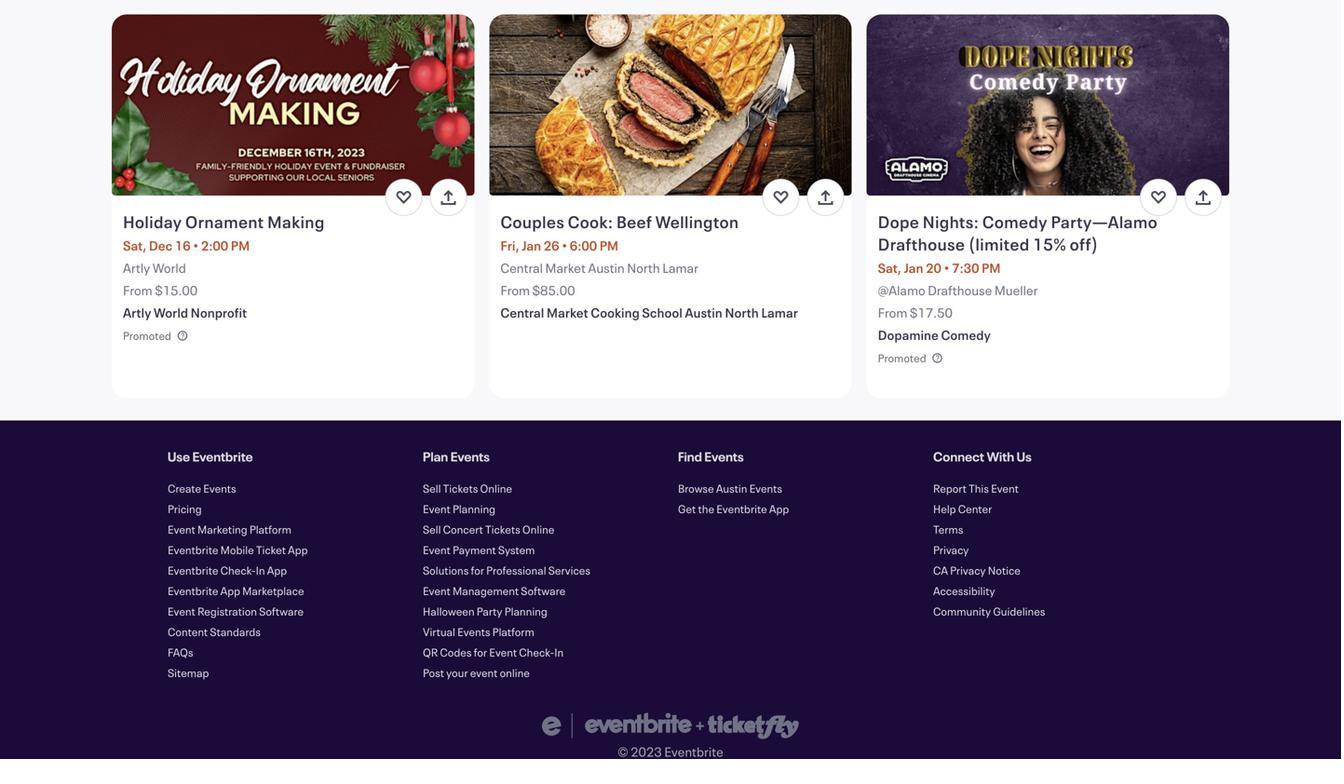 Task type: vqa. For each thing, say whether or not it's contained in the screenshot.
WORLD to the bottom
yes



Task type: locate. For each thing, give the bounding box(es) containing it.
privacy
[[933, 543, 969, 557], [950, 563, 986, 578]]

promoted for dec
[[123, 328, 171, 343]]

0 horizontal spatial online
[[480, 481, 512, 496]]

marketplace
[[242, 584, 304, 598]]

2 horizontal spatial from
[[878, 304, 908, 322]]

0 horizontal spatial jan
[[522, 237, 541, 254]]

central down fri,
[[500, 260, 543, 277]]

1 vertical spatial lamar
[[761, 304, 798, 322]]

sat, left dec
[[123, 237, 147, 254]]

sat, inside holiday ornament making sat, dec 16 •  2:00 pm artly world from $15.00 artly world nonprofit
[[123, 237, 147, 254]]

drafthouse
[[878, 233, 965, 255], [928, 282, 992, 299]]

online up system
[[522, 522, 555, 537]]

north right school
[[725, 304, 759, 322]]

north down beef at the left of page
[[627, 260, 660, 277]]

1 vertical spatial platform
[[492, 625, 534, 639]]

events
[[203, 481, 236, 496], [749, 481, 782, 496], [457, 625, 490, 639]]

use eventbrite
[[168, 448, 253, 465]]

from down the @alamo
[[878, 304, 908, 322]]

1 horizontal spatial check-
[[519, 645, 554, 660]]

browse austin events get the eventbrite app
[[678, 481, 789, 516]]

central down $85.00
[[500, 304, 544, 322]]

0 vertical spatial online
[[480, 481, 512, 496]]

event right this
[[991, 481, 1019, 496]]

comedy
[[982, 211, 1048, 233], [941, 327, 991, 344]]

event up online
[[489, 645, 517, 660]]

from left $15.00 at left top
[[123, 282, 152, 299]]

1 horizontal spatial promoted
[[878, 350, 926, 365]]

ca
[[933, 563, 948, 578]]

comedy down $17.50
[[941, 327, 991, 344]]

1 horizontal spatial events
[[457, 625, 490, 639]]

0 horizontal spatial check-
[[220, 563, 256, 578]]

report this event help center terms privacy ca privacy notice accessibility community guidelines
[[933, 481, 1045, 619]]

0 vertical spatial privacy
[[933, 543, 969, 557]]

7:30
[[952, 260, 979, 277]]

0 vertical spatial tickets
[[443, 481, 478, 496]]

making
[[267, 211, 325, 233]]

austin down 6:00 at the left of page
[[588, 260, 625, 277]]

0 vertical spatial in
[[256, 563, 265, 578]]

1 vertical spatial online
[[522, 522, 555, 537]]

0 horizontal spatial lamar
[[663, 260, 699, 277]]

lamar
[[663, 260, 699, 277], [761, 304, 798, 322]]

concert
[[443, 522, 483, 537]]

drafthouse down 7:30
[[928, 282, 992, 299]]

pm down (limited
[[982, 260, 1001, 277]]

2 horizontal spatial •
[[944, 260, 950, 277]]

couples cook: beef wellington fri, jan 26 •  6:00 pm central market austin north lamar from $85.00 central market cooking school austin north lamar
[[500, 211, 798, 322]]

use
[[168, 448, 190, 465]]

software
[[521, 584, 566, 598], [259, 604, 304, 619]]

market down $85.00
[[547, 304, 588, 322]]

services
[[548, 563, 591, 578]]

1 horizontal spatial tickets
[[485, 522, 520, 537]]

$85.00
[[532, 282, 575, 299]]

artly
[[123, 260, 150, 277], [123, 304, 151, 322]]

2 events from the left
[[705, 448, 744, 465]]

events up get the eventbrite app link at right
[[749, 481, 782, 496]]

0 vertical spatial software
[[521, 584, 566, 598]]

dec
[[149, 237, 173, 254]]

1 horizontal spatial events
[[705, 448, 744, 465]]

pm right 6:00 at the left of page
[[600, 237, 619, 254]]

0 vertical spatial planning
[[453, 502, 496, 516]]

0 horizontal spatial events
[[451, 448, 490, 465]]

central
[[500, 260, 543, 277], [500, 304, 544, 322]]

1 horizontal spatial in
[[554, 645, 564, 660]]

2 artly from the top
[[123, 304, 151, 322]]

0 vertical spatial promoted
[[123, 328, 171, 343]]

events down "use eventbrite"
[[203, 481, 236, 496]]

1 vertical spatial sat,
[[878, 260, 902, 277]]

events down halloween party planning link
[[457, 625, 490, 639]]

from inside holiday ornament making sat, dec 16 •  2:00 pm artly world from $15.00 artly world nonprofit
[[123, 282, 152, 299]]

1 horizontal spatial software
[[521, 584, 566, 598]]

mobile
[[220, 543, 254, 557]]

north
[[627, 260, 660, 277], [725, 304, 759, 322]]

2 horizontal spatial pm
[[982, 260, 1001, 277]]

sell down 'plan'
[[423, 481, 441, 496]]

market up $85.00
[[545, 260, 586, 277]]

• right 26
[[562, 237, 567, 254]]

eventbrite down browse austin events link
[[717, 502, 767, 516]]

world up $15.00 at left top
[[153, 260, 186, 277]]

check- inside create events pricing event marketing platform eventbrite mobile ticket app eventbrite check-in app eventbrite app marketplace event registration software content standards faqs sitemap
[[220, 563, 256, 578]]

faqs
[[168, 645, 193, 660]]

promoted down dopamine
[[878, 350, 926, 365]]

wellington
[[655, 211, 739, 233]]

events inside create events pricing event marketing platform eventbrite mobile ticket app eventbrite check-in app eventbrite app marketplace event registration software content standards faqs sitemap
[[203, 481, 236, 496]]

1 vertical spatial planning
[[505, 604, 547, 619]]

create events link
[[168, 481, 236, 496]]

(limited
[[969, 233, 1030, 255]]

platform up qr codes for event check-in link
[[492, 625, 534, 639]]

check- up online
[[519, 645, 554, 660]]

planning
[[453, 502, 496, 516], [505, 604, 547, 619]]

0 horizontal spatial in
[[256, 563, 265, 578]]

pm inside holiday ornament making sat, dec 16 •  2:00 pm artly world from $15.00 artly world nonprofit
[[231, 237, 250, 254]]

sell tickets online event planning sell concert tickets online event payment system solutions for professional services event management software halloween party planning virtual events platform qr codes for event check-in post your event online
[[423, 481, 591, 680]]

check-
[[220, 563, 256, 578], [519, 645, 554, 660]]

events up browse austin events link
[[705, 448, 744, 465]]

1 horizontal spatial sat,
[[878, 260, 902, 277]]

0 horizontal spatial promoted
[[123, 328, 171, 343]]

1 vertical spatial artly
[[123, 304, 151, 322]]

app down browse austin events link
[[769, 502, 789, 516]]

• inside the couples cook: beef wellington fri, jan 26 •  6:00 pm central market austin north lamar from $85.00 central market cooking school austin north lamar
[[562, 237, 567, 254]]

for down virtual events platform link
[[474, 645, 487, 660]]

check- inside sell tickets online event planning sell concert tickets online event payment system solutions for professional services event management software halloween party planning virtual events platform qr codes for event check-in post your event online
[[519, 645, 554, 660]]

platform inside sell tickets online event planning sell concert tickets online event payment system solutions for professional services event management software halloween party planning virtual events platform qr codes for event check-in post your event online
[[492, 625, 534, 639]]

beef
[[617, 211, 652, 233]]

comedy right nights:
[[982, 211, 1048, 233]]

this
[[969, 481, 989, 496]]

0 vertical spatial north
[[627, 260, 660, 277]]

event management software link
[[423, 584, 566, 598]]

2 horizontal spatial events
[[749, 481, 782, 496]]

world down $15.00 at left top
[[154, 304, 188, 322]]

1 horizontal spatial jan
[[904, 260, 924, 277]]

planning down sell tickets online link at left
[[453, 502, 496, 516]]

2 central from the top
[[500, 304, 544, 322]]

holiday ornament making sat, dec 16 •  2:00 pm artly world from $15.00 artly world nonprofit
[[123, 211, 325, 322]]

content standards link
[[168, 625, 261, 639]]

1 vertical spatial tickets
[[485, 522, 520, 537]]

pm right '2:00'
[[231, 237, 250, 254]]

0 vertical spatial sell
[[423, 481, 441, 496]]

couples
[[500, 211, 565, 233]]

promoted down $15.00 at left top
[[123, 328, 171, 343]]

eventbrite up registration
[[168, 584, 218, 598]]

@alamo
[[878, 282, 926, 299]]

1 vertical spatial check-
[[519, 645, 554, 660]]

0 vertical spatial world
[[153, 260, 186, 277]]

drafthouse up the 20 at the right of page
[[878, 233, 965, 255]]

0 horizontal spatial software
[[259, 604, 304, 619]]

1 horizontal spatial planning
[[505, 604, 547, 619]]

jan
[[522, 237, 541, 254], [904, 260, 924, 277]]

1 horizontal spatial from
[[500, 282, 530, 299]]

0 vertical spatial sat,
[[123, 237, 147, 254]]

events up sell tickets online link at left
[[451, 448, 490, 465]]

app
[[769, 502, 789, 516], [288, 543, 308, 557], [267, 563, 287, 578], [220, 584, 240, 598]]

sell concert tickets online link
[[423, 522, 555, 537]]

1 vertical spatial in
[[554, 645, 564, 660]]

tickets up event planning link at bottom left
[[443, 481, 478, 496]]

dope nights: comedy party—alamo drafthouse (limited 15% off) link
[[878, 211, 1222, 255]]

market
[[545, 260, 586, 277], [547, 304, 588, 322]]

0 horizontal spatial platform
[[249, 522, 291, 537]]

sell
[[423, 481, 441, 496], [423, 522, 441, 537]]

in inside sell tickets online event planning sell concert tickets online event payment system solutions for professional services event management software halloween party planning virtual events platform qr codes for event check-in post your event online
[[554, 645, 564, 660]]

2 vertical spatial austin
[[716, 481, 747, 496]]

• right 16
[[193, 237, 199, 254]]

connect with us
[[933, 448, 1032, 465]]

check- down eventbrite mobile ticket app link
[[220, 563, 256, 578]]

0 horizontal spatial tickets
[[443, 481, 478, 496]]

browse austin events link
[[678, 481, 782, 496]]

promoted
[[123, 328, 171, 343], [878, 350, 926, 365]]

1 horizontal spatial north
[[725, 304, 759, 322]]

events inside browse austin events get the eventbrite app
[[749, 481, 782, 496]]

tickets
[[443, 481, 478, 496], [485, 522, 520, 537]]

events
[[451, 448, 490, 465], [705, 448, 744, 465]]

• inside dope nights: comedy party—alamo drafthouse (limited 15% off) sat, jan 20 •  7:30 pm @alamo drafthouse mueller from $17.50 dopamine comedy
[[944, 260, 950, 277]]

1 events from the left
[[451, 448, 490, 465]]

sitemap
[[168, 666, 209, 680]]

online
[[480, 481, 512, 496], [522, 522, 555, 537]]

austin up get the eventbrite app link at right
[[716, 481, 747, 496]]

create
[[168, 481, 201, 496]]

sell left 'concert'
[[423, 522, 441, 537]]

content
[[168, 625, 208, 639]]

online up 'sell concert tickets online' link
[[480, 481, 512, 496]]

austin right school
[[685, 304, 723, 322]]

1 vertical spatial software
[[259, 604, 304, 619]]

sat, up the @alamo
[[878, 260, 902, 277]]

for down 'event payment system' link
[[471, 563, 484, 578]]

0 horizontal spatial •
[[193, 237, 199, 254]]

0 vertical spatial artly
[[123, 260, 150, 277]]

1 vertical spatial central
[[500, 304, 544, 322]]

0 horizontal spatial pm
[[231, 237, 250, 254]]

0 vertical spatial check-
[[220, 563, 256, 578]]

• right the 20 at the right of page
[[944, 260, 950, 277]]

1 vertical spatial comedy
[[941, 327, 991, 344]]

austin
[[588, 260, 625, 277], [685, 304, 723, 322], [716, 481, 747, 496]]

0 vertical spatial jan
[[522, 237, 541, 254]]

platform
[[249, 522, 291, 537], [492, 625, 534, 639]]

0 horizontal spatial sat,
[[123, 237, 147, 254]]

ticket
[[256, 543, 286, 557]]

0 horizontal spatial from
[[123, 282, 152, 299]]

0 horizontal spatial events
[[203, 481, 236, 496]]

1 vertical spatial north
[[725, 304, 759, 322]]

privacy down terms link
[[933, 543, 969, 557]]

1 horizontal spatial platform
[[492, 625, 534, 639]]

event
[[991, 481, 1019, 496], [423, 502, 451, 516], [168, 522, 195, 537], [423, 543, 451, 557], [423, 584, 451, 598], [168, 604, 195, 619], [489, 645, 517, 660]]

0 vertical spatial comedy
[[982, 211, 1048, 233]]

0 vertical spatial platform
[[249, 522, 291, 537]]

event inside report this event help center terms privacy ca privacy notice accessibility community guidelines
[[991, 481, 1019, 496]]

jan left 26
[[522, 237, 541, 254]]

1 vertical spatial jan
[[904, 260, 924, 277]]

platform up ticket
[[249, 522, 291, 537]]

1 vertical spatial sell
[[423, 522, 441, 537]]

get
[[678, 502, 696, 516]]

0 horizontal spatial north
[[627, 260, 660, 277]]

events inside sell tickets online event planning sell concert tickets online event payment system solutions for professional services event management software halloween party planning virtual events platform qr codes for event check-in post your event online
[[457, 625, 490, 639]]

1 vertical spatial promoted
[[878, 350, 926, 365]]

find events element
[[678, 478, 918, 519]]

software down marketplace
[[259, 604, 304, 619]]

event down solutions
[[423, 584, 451, 598]]

privacy up accessibility
[[950, 563, 986, 578]]

1 vertical spatial for
[[474, 645, 487, 660]]

system
[[498, 543, 535, 557]]

1 horizontal spatial •
[[562, 237, 567, 254]]

from left $85.00
[[500, 282, 530, 299]]

tickets up system
[[485, 522, 520, 537]]

software down services
[[521, 584, 566, 598]]

dope nights: comedy party—alamo drafthouse (limited 15% off) primary image image
[[867, 14, 1230, 196]]

site navigation element
[[168, 443, 1174, 713]]

1 horizontal spatial pm
[[600, 237, 619, 254]]

jan left the 20 at the right of page
[[904, 260, 924, 277]]

planning right party in the bottom of the page
[[505, 604, 547, 619]]

eventbrite
[[192, 448, 253, 465], [717, 502, 767, 516], [168, 543, 218, 557], [168, 563, 218, 578], [168, 584, 218, 598]]

0 vertical spatial central
[[500, 260, 543, 277]]



Task type: describe. For each thing, give the bounding box(es) containing it.
eventbrite up "eventbrite app marketplace" link
[[168, 563, 218, 578]]

report
[[933, 481, 967, 496]]

$17.50
[[910, 304, 953, 322]]

cooking
[[591, 304, 640, 322]]

terms link
[[933, 522, 963, 537]]

find
[[678, 448, 702, 465]]

help
[[933, 502, 956, 516]]

dopamine
[[878, 327, 939, 344]]

nights:
[[923, 211, 979, 233]]

plan events
[[423, 448, 490, 465]]

event registration software link
[[168, 604, 304, 619]]

events for plan events
[[451, 448, 490, 465]]

solutions for professional services link
[[423, 563, 591, 578]]

eventbrite mobile ticket app link
[[168, 543, 308, 557]]

pm inside dope nights: comedy party—alamo drafthouse (limited 15% off) sat, jan 20 •  7:30 pm @alamo drafthouse mueller from $17.50 dopamine comedy
[[982, 260, 1001, 277]]

event up the content
[[168, 604, 195, 619]]

eventbrite check-in app link
[[168, 563, 287, 578]]

plan events element
[[423, 478, 663, 683]]

report this event link
[[933, 481, 1019, 496]]

event marketing platform link
[[168, 522, 291, 537]]

dope nights: comedy party—alamo drafthouse (limited 15% off) sat, jan 20 •  7:30 pm @alamo drafthouse mueller from $17.50 dopamine comedy
[[878, 211, 1158, 344]]

faqs link
[[168, 645, 193, 660]]

1 vertical spatial drafthouse
[[928, 282, 992, 299]]

professional
[[486, 563, 546, 578]]

help center link
[[933, 502, 992, 516]]

the
[[698, 502, 714, 516]]

center
[[958, 502, 992, 516]]

standards
[[210, 625, 261, 639]]

accessibility link
[[933, 584, 995, 598]]

event up solutions
[[423, 543, 451, 557]]

plan
[[423, 448, 448, 465]]

payment
[[453, 543, 496, 557]]

0 vertical spatial for
[[471, 563, 484, 578]]

1 vertical spatial world
[[154, 304, 188, 322]]

• inside holiday ornament making sat, dec 16 •  2:00 pm artly world from $15.00 artly world nonprofit
[[193, 237, 199, 254]]

app up marketplace
[[267, 563, 287, 578]]

accessibility
[[933, 584, 995, 598]]

us
[[1017, 448, 1032, 465]]

halloween party planning link
[[423, 604, 547, 619]]

dope
[[878, 211, 919, 233]]

2 sell from the top
[[423, 522, 441, 537]]

qr
[[423, 645, 438, 660]]

app down eventbrite check-in app link
[[220, 584, 240, 598]]

26
[[544, 237, 559, 254]]

16
[[175, 237, 191, 254]]

$15.00
[[155, 282, 198, 299]]

event planning link
[[423, 502, 496, 516]]

management
[[453, 584, 519, 598]]

1 vertical spatial austin
[[685, 304, 723, 322]]

qr codes for event check-in link
[[423, 645, 564, 660]]

1 vertical spatial privacy
[[950, 563, 986, 578]]

austin inside browse austin events get the eventbrite app
[[716, 481, 747, 496]]

1 central from the top
[[500, 260, 543, 277]]

1 horizontal spatial online
[[522, 522, 555, 537]]

jan inside dope nights: comedy party—alamo drafthouse (limited 15% off) sat, jan 20 •  7:30 pm @alamo drafthouse mueller from $17.50 dopamine comedy
[[904, 260, 924, 277]]

in inside create events pricing event marketing platform eventbrite mobile ticket app eventbrite check-in app eventbrite app marketplace event registration software content standards faqs sitemap
[[256, 563, 265, 578]]

15%
[[1033, 233, 1067, 255]]

0 vertical spatial lamar
[[663, 260, 699, 277]]

event down pricing at the left of the page
[[168, 522, 195, 537]]

event up 'concert'
[[423, 502, 451, 516]]

couples cook: beef wellington link
[[500, 211, 845, 233]]

pricing
[[168, 502, 202, 516]]

sitemap link
[[168, 666, 209, 680]]

browse
[[678, 481, 714, 496]]

eventbrite down "marketing"
[[168, 543, 218, 557]]

registration
[[197, 604, 257, 619]]

notice
[[988, 563, 1021, 578]]

software inside sell tickets online event planning sell concert tickets online event payment system solutions for professional services event management software halloween party planning virtual events platform qr codes for event check-in post your event online
[[521, 584, 566, 598]]

virtual
[[423, 625, 455, 639]]

1 horizontal spatial lamar
[[761, 304, 798, 322]]

6:00
[[570, 237, 597, 254]]

terms
[[933, 522, 963, 537]]

1 sell from the top
[[423, 481, 441, 496]]

privacy link
[[933, 543, 969, 557]]

cook:
[[568, 211, 613, 233]]

party
[[477, 604, 503, 619]]

event
[[470, 666, 498, 680]]

0 horizontal spatial planning
[[453, 502, 496, 516]]

from inside dope nights: comedy party—alamo drafthouse (limited 15% off) sat, jan 20 •  7:30 pm @alamo drafthouse mueller from $17.50 dopamine comedy
[[878, 304, 908, 322]]

solutions
[[423, 563, 469, 578]]

sat, inside dope nights: comedy party—alamo drafthouse (limited 15% off) sat, jan 20 •  7:30 pm @alamo drafthouse mueller from $17.50 dopamine comedy
[[878, 260, 902, 277]]

virtual events platform link
[[423, 625, 534, 639]]

holiday ornament making primary image image
[[112, 14, 474, 196]]

0 vertical spatial market
[[545, 260, 586, 277]]

pm inside the couples cook: beef wellington fri, jan 26 •  6:00 pm central market austin north lamar from $85.00 central market cooking school austin north lamar
[[600, 237, 619, 254]]

connect with us element
[[933, 478, 1174, 622]]

eventbrite app marketplace link
[[168, 584, 304, 598]]

your
[[446, 666, 468, 680]]

1 artly from the top
[[123, 260, 150, 277]]

online
[[500, 666, 530, 680]]

school
[[642, 304, 683, 322]]

post
[[423, 666, 444, 680]]

community guidelines link
[[933, 604, 1045, 619]]

app right ticket
[[288, 543, 308, 557]]

community
[[933, 604, 991, 619]]

ca privacy notice link
[[933, 563, 1021, 578]]

1 vertical spatial market
[[547, 304, 588, 322]]

halloween
[[423, 604, 475, 619]]

post your event online link
[[423, 666, 530, 680]]

20
[[926, 260, 942, 277]]

off)
[[1070, 233, 1099, 255]]

software inside create events pricing event marketing platform eventbrite mobile ticket app eventbrite check-in app eventbrite app marketplace event registration software content standards faqs sitemap
[[259, 604, 304, 619]]

holiday
[[123, 211, 182, 233]]

with
[[987, 448, 1014, 465]]

find events
[[678, 448, 744, 465]]

create events pricing event marketing platform eventbrite mobile ticket app eventbrite check-in app eventbrite app marketplace event registration software content standards faqs sitemap
[[168, 481, 308, 680]]

from inside the couples cook: beef wellington fri, jan 26 •  6:00 pm central market austin north lamar from $85.00 central market cooking school austin north lamar
[[500, 282, 530, 299]]

eventbrite up create events link
[[192, 448, 253, 465]]

holiday ornament making link
[[123, 211, 467, 233]]

promoted for drafthouse
[[878, 350, 926, 365]]

ornament
[[185, 211, 264, 233]]

platform inside create events pricing event marketing platform eventbrite mobile ticket app eventbrite check-in app eventbrite app marketplace event registration software content standards faqs sitemap
[[249, 522, 291, 537]]

use eventbrite element
[[168, 478, 408, 683]]

events for find events
[[705, 448, 744, 465]]

sell tickets online link
[[423, 481, 512, 496]]

0 vertical spatial austin
[[588, 260, 625, 277]]

2:00
[[201, 237, 228, 254]]

eventbrite inside browse austin events get the eventbrite app
[[717, 502, 767, 516]]

jan inside the couples cook: beef wellington fri, jan 26 •  6:00 pm central market austin north lamar from $85.00 central market cooking school austin north lamar
[[522, 237, 541, 254]]

connect
[[933, 448, 984, 465]]

couples cook: beef wellington primary image image
[[489, 14, 852, 196]]

party—alamo
[[1051, 211, 1158, 233]]

app inside browse austin events get the eventbrite app
[[769, 502, 789, 516]]

0 vertical spatial drafthouse
[[878, 233, 965, 255]]



